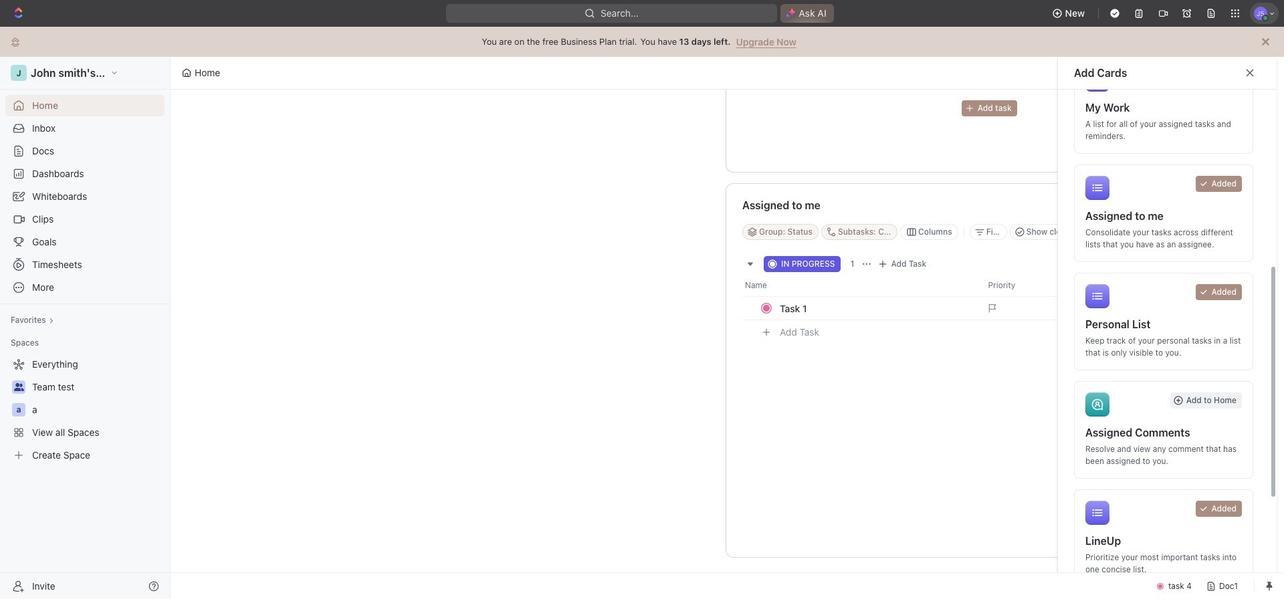 Task type: locate. For each thing, give the bounding box(es) containing it.
sidebar navigation
[[0, 57, 173, 600]]

user group image
[[14, 383, 24, 391]]

Search tasks... text field
[[1087, 222, 1182, 242]]

lineup image
[[1086, 501, 1110, 525]]

my work image
[[1086, 68, 1110, 92]]

tree
[[5, 354, 165, 466]]

personal list image
[[1086, 284, 1110, 308]]



Task type: vqa. For each thing, say whether or not it's contained in the screenshot.
Lineup icon
yes



Task type: describe. For each thing, give the bounding box(es) containing it.
tree inside the sidebar navigation
[[5, 354, 165, 466]]

a, , element
[[12, 403, 25, 417]]

john smith's workspace, , element
[[11, 65, 27, 81]]

assigned to me image
[[1086, 176, 1110, 200]]

assigned comments image
[[1086, 393, 1110, 417]]



